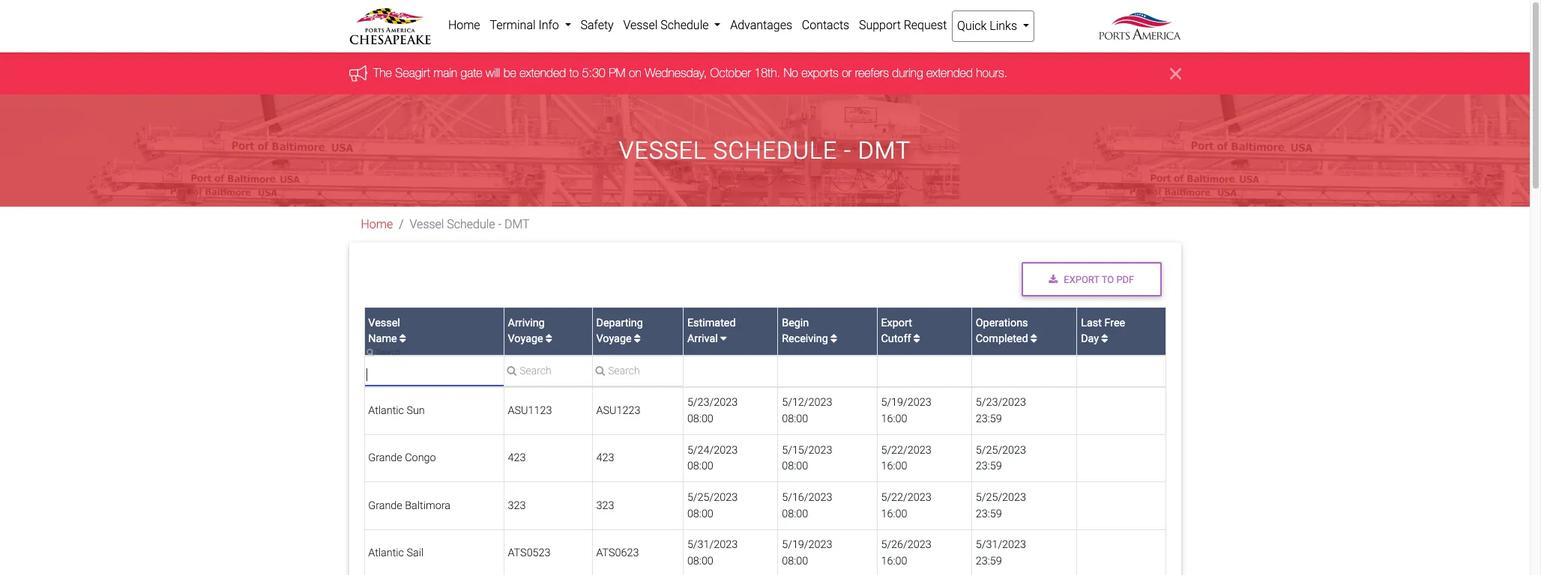 Task type: locate. For each thing, give the bounding box(es) containing it.
support request
[[859, 18, 947, 32]]

dmt
[[858, 137, 911, 165], [505, 218, 530, 232]]

atlantic sail
[[368, 547, 424, 560]]

1 vertical spatial 5/19/2023
[[782, 539, 833, 552]]

08:00 inside 5/16/2023 08:00
[[782, 508, 808, 521]]

vessel schedule
[[623, 18, 712, 32]]

5/15/2023 08:00
[[782, 444, 833, 473]]

08:00 for 5/23/2023 08:00
[[687, 413, 714, 426]]

grande left "congo"
[[368, 452, 402, 465]]

08:00 inside 5/31/2023 08:00
[[687, 556, 714, 568]]

423 down "asu1123"
[[508, 452, 526, 465]]

5/25/2023 23:59 up 5/31/2023 23:59
[[976, 492, 1026, 521]]

5/26/2023 16:00
[[881, 539, 932, 568]]

5/24/2023
[[687, 444, 738, 457]]

0 horizontal spatial 5/23/2023
[[687, 397, 738, 410]]

323 up ats0523
[[508, 500, 526, 513]]

1 vertical spatial grande
[[368, 500, 402, 513]]

2 5/31/2023 from the left
[[976, 539, 1026, 552]]

1 atlantic from the top
[[368, 405, 404, 418]]

2 5/22/2023 from the top
[[881, 492, 932, 505]]

2 vertical spatial schedule
[[447, 218, 495, 232]]

1 horizontal spatial home link
[[443, 10, 485, 40]]

export
[[1064, 274, 1100, 285], [881, 317, 912, 330]]

request
[[904, 18, 947, 32]]

5/23/2023 down completed
[[976, 397, 1026, 410]]

0 vertical spatial atlantic
[[368, 405, 404, 418]]

2 atlantic from the top
[[368, 547, 404, 560]]

sail
[[407, 547, 424, 560]]

0 horizontal spatial home
[[361, 218, 393, 232]]

to
[[1102, 274, 1114, 285]]

during
[[892, 66, 923, 80]]

0 horizontal spatial schedule
[[447, 218, 495, 232]]

16:00 for 5/12/2023 08:00
[[881, 413, 907, 426]]

08:00 for 5/24/2023 08:00
[[687, 460, 714, 473]]

5/25/2023 down 5/24/2023 08:00
[[687, 492, 738, 505]]

1 5/22/2023 from the top
[[881, 444, 932, 457]]

0 vertical spatial 5/22/2023 16:00
[[881, 444, 932, 473]]

2 5/22/2023 16:00 from the top
[[881, 492, 932, 521]]

0 vertical spatial dmt
[[858, 137, 911, 165]]

gate
[[460, 66, 482, 80]]

3 16:00 from the top
[[881, 508, 907, 521]]

0 horizontal spatial 5/31/2023
[[687, 539, 738, 552]]

-
[[844, 137, 852, 165], [498, 218, 502, 232]]

16:00 inside 5/19/2023 16:00
[[881, 413, 907, 426]]

5/31/2023 08:00
[[687, 539, 738, 568]]

5/23/2023 up 5/24/2023
[[687, 397, 738, 410]]

1 5/23/2023 from the left
[[687, 397, 738, 410]]

5/22/2023 up 5/26/2023
[[881, 492, 932, 505]]

1 vertical spatial home
[[361, 218, 393, 232]]

16:00 for 5/16/2023 08:00
[[881, 508, 907, 521]]

arrival
[[687, 333, 718, 346]]

export inside "link"
[[1064, 274, 1100, 285]]

23:59 inside 5/31/2023 23:59
[[976, 556, 1002, 568]]

0 vertical spatial 5/25/2023 23:59
[[976, 444, 1026, 473]]

voyage down departing
[[596, 333, 632, 346]]

voyage down arriving
[[508, 333, 543, 346]]

23:59
[[976, 413, 1002, 426], [976, 460, 1002, 473], [976, 508, 1002, 521], [976, 556, 1002, 568]]

vessel
[[623, 18, 658, 32], [619, 137, 707, 165], [410, 218, 444, 232], [368, 317, 400, 330]]

contacts link
[[797, 10, 854, 40]]

5/25/2023 08:00
[[687, 492, 738, 521]]

1 grande from the top
[[368, 452, 402, 465]]

0 vertical spatial grande
[[368, 452, 402, 465]]

1 horizontal spatial extended
[[926, 66, 973, 80]]

08:00 up 5/24/2023
[[687, 413, 714, 426]]

extended
[[519, 66, 566, 80], [926, 66, 973, 80]]

1 horizontal spatial vessel schedule - dmt
[[619, 137, 911, 165]]

grande left baltimora
[[368, 500, 402, 513]]

asu1223
[[596, 405, 641, 418]]

baltimora
[[405, 500, 451, 513]]

1 horizontal spatial 5/31/2023
[[976, 539, 1026, 552]]

sun
[[407, 405, 425, 418]]

safety
[[581, 18, 614, 32]]

2 5/25/2023 23:59 from the top
[[976, 492, 1026, 521]]

1 horizontal spatial voyage
[[596, 333, 632, 346]]

day
[[1081, 333, 1099, 346]]

close image
[[1170, 65, 1181, 83]]

5/31/2023
[[687, 539, 738, 552], [976, 539, 1026, 552]]

atlantic left sail
[[368, 547, 404, 560]]

16:00 for 5/15/2023 08:00
[[881, 460, 907, 473]]

0 vertical spatial vessel schedule - dmt
[[619, 137, 911, 165]]

08:00 inside 5/23/2023 08:00
[[687, 413, 714, 426]]

5/19/2023 08:00
[[782, 539, 833, 568]]

schedule
[[661, 18, 709, 32], [713, 137, 838, 165], [447, 218, 495, 232]]

1 horizontal spatial 5/23/2023
[[976, 397, 1026, 410]]

0 vertical spatial schedule
[[661, 18, 709, 32]]

5/19/2023 16:00
[[881, 397, 932, 426]]

1 vertical spatial atlantic
[[368, 547, 404, 560]]

0 horizontal spatial voyage
[[508, 333, 543, 346]]

export to pdf link
[[1022, 263, 1162, 297]]

home link
[[443, 10, 485, 40], [361, 218, 393, 232]]

the seagirt main gate will be extended to 5:30 pm on wednesday, october 18th.  no exports or reefers during extended hours.
[[373, 66, 1007, 80]]

0 horizontal spatial -
[[498, 218, 502, 232]]

08:00 inside 5/19/2023 08:00
[[782, 556, 808, 568]]

23:59 for 5/12/2023 08:00
[[976, 413, 1002, 426]]

5/25/2023 23:59
[[976, 444, 1026, 473], [976, 492, 1026, 521]]

5/19/2023 down 5/16/2023 08:00
[[782, 539, 833, 552]]

5/22/2023 16:00 up 5/26/2023
[[881, 492, 932, 521]]

1 vertical spatial 5/22/2023 16:00
[[881, 492, 932, 521]]

08:00 up 5/31/2023 08:00
[[687, 508, 714, 521]]

name
[[368, 333, 397, 346]]

0 horizontal spatial 5/19/2023
[[782, 539, 833, 552]]

terminal info
[[490, 18, 562, 32]]

08:00 down 5/12/2023 on the right bottom of the page
[[782, 413, 808, 426]]

2 323 from the left
[[596, 500, 614, 513]]

wednesday,
[[645, 66, 707, 80]]

323
[[508, 500, 526, 513], [596, 500, 614, 513]]

08:00 down 5/24/2023
[[687, 460, 714, 473]]

08:00 for 5/25/2023 08:00
[[687, 508, 714, 521]]

1 vertical spatial dmt
[[505, 218, 530, 232]]

extended right during
[[926, 66, 973, 80]]

0 vertical spatial 5/22/2023
[[881, 444, 932, 457]]

5/19/2023
[[881, 397, 932, 410], [782, 539, 833, 552]]

08:00 inside 5/15/2023 08:00
[[782, 460, 808, 473]]

5/22/2023
[[881, 444, 932, 457], [881, 492, 932, 505]]

4 16:00 from the top
[[881, 556, 907, 568]]

5/22/2023 down 5/19/2023 16:00
[[881, 444, 932, 457]]

0 horizontal spatial export
[[881, 317, 912, 330]]

1 vertical spatial 5/22/2023
[[881, 492, 932, 505]]

5/25/2023 23:59 for 5/16/2023
[[976, 492, 1026, 521]]

0 vertical spatial -
[[844, 137, 852, 165]]

voyage
[[508, 333, 543, 346], [596, 333, 632, 346]]

1 horizontal spatial 323
[[596, 500, 614, 513]]

23:59 inside 5/23/2023 23:59
[[976, 413, 1002, 426]]

1 5/25/2023 23:59 from the top
[[976, 444, 1026, 473]]

0 horizontal spatial home link
[[361, 218, 393, 232]]

5:30
[[582, 66, 605, 80]]

1 horizontal spatial schedule
[[661, 18, 709, 32]]

seagirt
[[395, 66, 430, 80]]

08:00 down '5/16/2023'
[[782, 508, 808, 521]]

1 16:00 from the top
[[881, 413, 907, 426]]

1 vertical spatial 5/25/2023 23:59
[[976, 492, 1026, 521]]

2 23:59 from the top
[[976, 460, 1002, 473]]

estimated
[[687, 317, 736, 330]]

atlantic for atlantic sun
[[368, 405, 404, 418]]

1 323 from the left
[[508, 500, 526, 513]]

hours.
[[976, 66, 1007, 80]]

5/25/2023 23:59 for 5/15/2023
[[976, 444, 1026, 473]]

1 vertical spatial schedule
[[713, 137, 838, 165]]

atlantic left sun
[[368, 405, 404, 418]]

grande
[[368, 452, 402, 465], [368, 500, 402, 513]]

departing voyage
[[596, 317, 643, 346]]

08:00 for 5/31/2023 08:00
[[687, 556, 714, 568]]

2 grande from the top
[[368, 500, 402, 513]]

to
[[569, 66, 579, 80]]

1 voyage from the left
[[508, 333, 543, 346]]

export left to
[[1064, 274, 1100, 285]]

5/31/2023 23:59
[[976, 539, 1026, 568]]

receiving
[[782, 333, 828, 346]]

5/25/2023 23:59 down 5/23/2023 23:59
[[976, 444, 1026, 473]]

08:00 inside 5/12/2023 08:00
[[782, 413, 808, 426]]

423
[[508, 452, 526, 465], [596, 452, 614, 465]]

323 up "ats0623"
[[596, 500, 614, 513]]

0 horizontal spatial 423
[[508, 452, 526, 465]]

5/19/2023 for 08:00
[[782, 539, 833, 552]]

atlantic
[[368, 405, 404, 418], [368, 547, 404, 560]]

1 horizontal spatial 423
[[596, 452, 614, 465]]

terminal info link
[[485, 10, 576, 40]]

5/15/2023
[[782, 444, 833, 457]]

1 horizontal spatial -
[[844, 137, 852, 165]]

contacts
[[802, 18, 850, 32]]

operations
[[976, 317, 1028, 330]]

5/19/2023 down the cutoff
[[881, 397, 932, 410]]

3 23:59 from the top
[[976, 508, 1002, 521]]

0 horizontal spatial extended
[[519, 66, 566, 80]]

5/22/2023 16:00 down 5/19/2023 16:00
[[881, 444, 932, 473]]

5/22/2023 for 5/16/2023 08:00
[[881, 492, 932, 505]]

5/22/2023 16:00
[[881, 444, 932, 473], [881, 492, 932, 521]]

vessel schedule - dmt
[[619, 137, 911, 165], [410, 218, 530, 232]]

1 horizontal spatial home
[[448, 18, 480, 32]]

5/24/2023 08:00
[[687, 444, 738, 473]]

None field
[[365, 364, 504, 387], [504, 364, 592, 387], [593, 364, 683, 387], [365, 364, 504, 387], [504, 364, 592, 387], [593, 364, 683, 387]]

1 horizontal spatial dmt
[[858, 137, 911, 165]]

1 23:59 from the top
[[976, 413, 1002, 426]]

4 23:59 from the top
[[976, 556, 1002, 568]]

2 voyage from the left
[[596, 333, 632, 346]]

2 16:00 from the top
[[881, 460, 907, 473]]

2 5/23/2023 from the left
[[976, 397, 1026, 410]]

1 5/22/2023 16:00 from the top
[[881, 444, 932, 473]]

08:00 inside 5/24/2023 08:00
[[687, 460, 714, 473]]

0 horizontal spatial 323
[[508, 500, 526, 513]]

1 vertical spatial export
[[881, 317, 912, 330]]

voyage inside arriving voyage
[[508, 333, 543, 346]]

08:00 down 5/25/2023 08:00
[[687, 556, 714, 568]]

1 vertical spatial vessel schedule - dmt
[[410, 218, 530, 232]]

grande baltimora
[[368, 500, 451, 513]]

1 horizontal spatial 5/19/2023
[[881, 397, 932, 410]]

0 vertical spatial 5/19/2023
[[881, 397, 932, 410]]

16:00
[[881, 413, 907, 426], [881, 460, 907, 473], [881, 508, 907, 521], [881, 556, 907, 568]]

1 5/31/2023 from the left
[[687, 539, 738, 552]]

423 down asu1223
[[596, 452, 614, 465]]

08:00
[[687, 413, 714, 426], [782, 413, 808, 426], [687, 460, 714, 473], [782, 460, 808, 473], [687, 508, 714, 521], [782, 508, 808, 521], [687, 556, 714, 568], [782, 556, 808, 568]]

1 vertical spatial home link
[[361, 218, 393, 232]]

export up the cutoff
[[881, 317, 912, 330]]

08:00 inside 5/25/2023 08:00
[[687, 508, 714, 521]]

extended left to
[[519, 66, 566, 80]]

5/25/2023 down 5/23/2023 23:59
[[976, 444, 1026, 457]]

voyage inside departing voyage
[[596, 333, 632, 346]]

0 vertical spatial export
[[1064, 274, 1100, 285]]

begin receiving
[[782, 317, 828, 346]]

0 horizontal spatial dmt
[[505, 218, 530, 232]]

08:00 down 5/15/2023
[[782, 460, 808, 473]]

0 vertical spatial home link
[[443, 10, 485, 40]]

16:00 inside "5/26/2023 16:00"
[[881, 556, 907, 568]]

on
[[629, 66, 641, 80]]

2 extended from the left
[[926, 66, 973, 80]]

08:00 down 5/16/2023 08:00
[[782, 556, 808, 568]]

will
[[485, 66, 500, 80]]

5/25/2023 up 5/31/2023 23:59
[[976, 492, 1026, 505]]

1 horizontal spatial export
[[1064, 274, 1100, 285]]

5/31/2023 for 08:00
[[687, 539, 738, 552]]

5/31/2023 for 23:59
[[976, 539, 1026, 552]]

5/23/2023 for 08:00
[[687, 397, 738, 410]]



Task type: describe. For each thing, give the bounding box(es) containing it.
1 extended from the left
[[519, 66, 566, 80]]

5/16/2023
[[782, 492, 833, 505]]

5/23/2023 23:59
[[976, 397, 1026, 426]]

5/25/2023 for 5/16/2023
[[976, 492, 1026, 505]]

quick links link
[[952, 10, 1035, 42]]

grande for grande congo
[[368, 452, 402, 465]]

arriving voyage
[[508, 317, 546, 346]]

vessel schedule link
[[619, 10, 726, 40]]

free
[[1105, 317, 1126, 330]]

pdf
[[1117, 274, 1135, 285]]

no
[[783, 66, 798, 80]]

quick links
[[958, 19, 1020, 33]]

or
[[842, 66, 852, 80]]

18th.
[[754, 66, 780, 80]]

16:00 for 5/19/2023 08:00
[[881, 556, 907, 568]]

23:59 for 5/19/2023 08:00
[[976, 556, 1002, 568]]

cutoff
[[881, 333, 911, 346]]

5/12/2023
[[782, 397, 833, 410]]

2 423 from the left
[[596, 452, 614, 465]]

voyage for departing voyage
[[596, 333, 632, 346]]

5/23/2023 08:00
[[687, 397, 738, 426]]

export for export to pdf
[[1064, 274, 1100, 285]]

23:59 for 5/15/2023 08:00
[[976, 460, 1002, 473]]

5/22/2023 for 5/15/2023 08:00
[[881, 444, 932, 457]]

departing
[[596, 317, 643, 330]]

last free day
[[1081, 317, 1126, 346]]

download image
[[1049, 276, 1058, 285]]

atlantic sun
[[368, 405, 425, 418]]

support
[[859, 18, 901, 32]]

atlantic for atlantic sail
[[368, 547, 404, 560]]

pm
[[609, 66, 625, 80]]

october
[[710, 66, 751, 80]]

08:00 for 5/12/2023 08:00
[[782, 413, 808, 426]]

ats0523
[[508, 547, 551, 560]]

the seagirt main gate will be extended to 5:30 pm on wednesday, october 18th.  no exports or reefers during extended hours. link
[[373, 66, 1007, 80]]

grande congo
[[368, 452, 436, 465]]

main
[[433, 66, 457, 80]]

last
[[1081, 317, 1102, 330]]

5/12/2023 08:00
[[782, 397, 833, 426]]

5/22/2023 16:00 for 5/16/2023
[[881, 492, 932, 521]]

5/26/2023
[[881, 539, 932, 552]]

exports
[[801, 66, 838, 80]]

vessel name
[[368, 317, 400, 346]]

23:59 for 5/16/2023 08:00
[[976, 508, 1002, 521]]

2 horizontal spatial schedule
[[713, 137, 838, 165]]

terminal
[[490, 18, 536, 32]]

08:00 for 5/15/2023 08:00
[[782, 460, 808, 473]]

5/22/2023 16:00 for 5/15/2023
[[881, 444, 932, 473]]

5/23/2023 for 23:59
[[976, 397, 1026, 410]]

arriving
[[508, 317, 545, 330]]

support request link
[[854, 10, 952, 40]]

grande for grande baltimora
[[368, 500, 402, 513]]

export cutoff
[[881, 317, 912, 346]]

asu1123
[[508, 405, 552, 418]]

5/16/2023 08:00
[[782, 492, 833, 521]]

the seagirt main gate will be extended to 5:30 pm on wednesday, october 18th.  no exports or reefers during extended hours. alert
[[0, 53, 1530, 95]]

ats0623
[[596, 547, 639, 560]]

export for export cutoff
[[881, 317, 912, 330]]

bullhorn image
[[349, 65, 373, 82]]

operations completed
[[976, 317, 1028, 346]]

advantages link
[[726, 10, 797, 40]]

voyage for arriving voyage
[[508, 333, 543, 346]]

the
[[373, 66, 392, 80]]

info
[[539, 18, 559, 32]]

export to pdf
[[1064, 274, 1135, 285]]

begin
[[782, 317, 809, 330]]

5/19/2023 for 16:00
[[881, 397, 932, 410]]

estimated arrival
[[687, 317, 736, 346]]

advantages
[[730, 18, 792, 32]]

5/25/2023 for 5/15/2023
[[976, 444, 1026, 457]]

0 horizontal spatial vessel schedule - dmt
[[410, 218, 530, 232]]

congo
[[405, 452, 436, 465]]

1 423 from the left
[[508, 452, 526, 465]]

reefers
[[855, 66, 889, 80]]

be
[[503, 66, 516, 80]]

safety link
[[576, 10, 619, 40]]

0 vertical spatial home
[[448, 18, 480, 32]]

08:00 for 5/19/2023 08:00
[[782, 556, 808, 568]]

1 vertical spatial -
[[498, 218, 502, 232]]

links
[[990, 19, 1017, 33]]

quick
[[958, 19, 987, 33]]

completed
[[976, 333, 1028, 346]]

08:00 for 5/16/2023 08:00
[[782, 508, 808, 521]]



Task type: vqa. For each thing, say whether or not it's contained in the screenshot.


